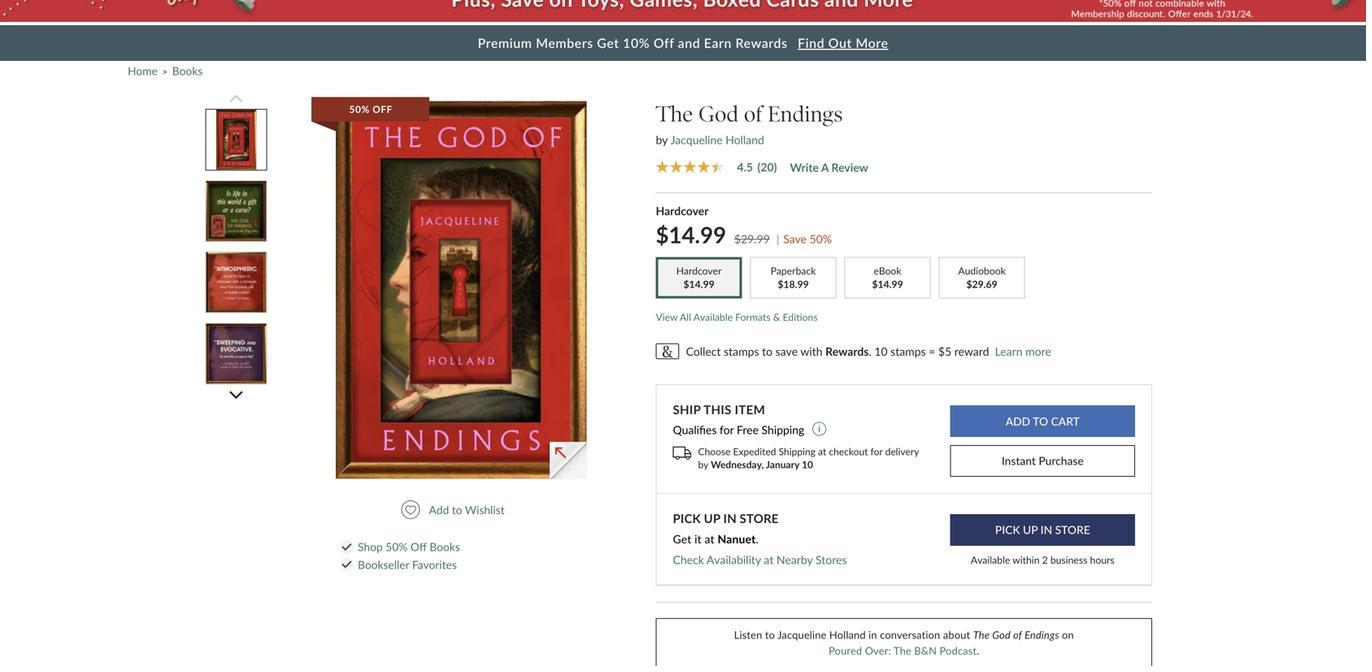 Task type: locate. For each thing, give the bounding box(es) containing it.
option
[[205, 394, 268, 457]]

find
[[798, 35, 825, 51]]

10 left =
[[874, 345, 888, 358]]

premium members get 10% off and earn rewards find out more
[[478, 35, 888, 51]]

1 horizontal spatial endings
[[1025, 629, 1059, 642]]

1 vertical spatial 50%
[[386, 541, 408, 554]]

0 vertical spatial endings
[[768, 101, 843, 127]]

within
[[1013, 554, 1040, 566]]

audiobook
[[958, 265, 1006, 277]]

of inside the god of endings by jacqueline holland
[[744, 101, 762, 127]]

for left free in the right of the page
[[720, 423, 734, 437]]

for inside choose expedited shipping at checkout for delivery by
[[871, 446, 883, 458]]

2 horizontal spatial the
[[973, 629, 990, 642]]

learn more link
[[995, 343, 1051, 361]]

0 vertical spatial jacqueline
[[671, 133, 723, 147]]

$14.99 down the hardcover at the top
[[656, 221, 726, 248]]

get inside pick up in store get it at nanuet . check availability at nearby stores
[[673, 533, 692, 547]]

bookseller favorites link
[[358, 558, 457, 572]]

1 vertical spatial rewards
[[826, 345, 869, 358]]

0 horizontal spatial available
[[693, 312, 733, 323]]

1 vertical spatial get
[[673, 533, 692, 547]]

0 vertical spatial of
[[744, 101, 762, 127]]

to right add
[[452, 504, 462, 517]]

by down choose
[[698, 459, 708, 471]]

by inside choose expedited shipping at checkout for delivery by
[[698, 459, 708, 471]]

to right listen
[[765, 629, 775, 642]]

write a review button
[[790, 160, 868, 174]]

add to wishlist
[[429, 504, 505, 517]]

0 horizontal spatial god
[[699, 101, 738, 127]]

qualifies
[[673, 423, 717, 437]]

stamps left =
[[891, 345, 926, 358]]

1 vertical spatial books
[[430, 541, 460, 554]]

0 horizontal spatial holland
[[726, 133, 764, 147]]

choose
[[698, 446, 731, 458]]

expedited
[[733, 446, 776, 458]]

1 horizontal spatial .
[[869, 345, 872, 358]]

1 vertical spatial 10
[[802, 459, 813, 471]]

available left within
[[971, 554, 1010, 566]]

available right all
[[693, 312, 733, 323]]

$29.99
[[734, 232, 770, 246]]

. right b&n
[[977, 645, 979, 657]]

0 horizontal spatial .
[[756, 533, 759, 547]]

shop 50% off books
[[358, 541, 460, 554]]

view
[[656, 312, 678, 323]]

1 vertical spatial .
[[756, 533, 759, 547]]

0 vertical spatial at
[[818, 446, 826, 458]]

members
[[536, 35, 593, 51]]

of
[[744, 101, 762, 127], [1013, 629, 1022, 642]]

shipping inside choose expedited shipping at checkout for delivery by
[[779, 446, 816, 458]]

2 horizontal spatial at
[[818, 446, 826, 458]]

10
[[874, 345, 888, 358], [802, 459, 813, 471]]

get left '10%' on the top left
[[597, 35, 619, 51]]

limited time only! 50% off thousands of hardcover books. plus, save on toys, boxed cards and more. shop all deals image
[[0, 0, 1366, 22]]

2 horizontal spatial .
[[977, 645, 979, 657]]

pick up in store get it at nanuet . check availability at nearby stores
[[673, 511, 847, 567]]

at left checkout
[[818, 446, 826, 458]]

1 horizontal spatial at
[[764, 553, 774, 567]]

1 vertical spatial at
[[705, 533, 715, 547]]

holland inside listen to jacqueline holland in conversation about the god of endings on poured over: the b&n podcast .
[[829, 629, 866, 642]]

holland
[[726, 133, 764, 147], [829, 629, 866, 642]]

free
[[737, 423, 759, 437]]

$14.99
[[656, 221, 726, 248], [872, 278, 903, 290]]

. down store
[[756, 533, 759, 547]]

get
[[597, 35, 619, 51], [673, 533, 692, 547]]

0 vertical spatial to
[[762, 345, 773, 358]]

rewards right earn
[[736, 35, 788, 51]]

alternative view 3 of the god of endings image
[[206, 253, 266, 313]]

to inside listen to jacqueline holland in conversation about the god of endings on poured over: the b&n podcast .
[[765, 629, 775, 642]]

1 vertical spatial $14.99
[[872, 278, 903, 290]]

for inside "ship this item qualifies for free shipping"
[[720, 423, 734, 437]]

holland up 4.5
[[726, 133, 764, 147]]

rewards
[[736, 35, 788, 51], [826, 345, 869, 358]]

home
[[128, 64, 158, 78]]

shipping inside "ship this item qualifies for free shipping"
[[762, 423, 805, 437]]

by left jacqueline holland link on the top
[[656, 133, 668, 147]]

choose expedited shipping at checkout for delivery by
[[698, 446, 919, 471]]

rewards right with
[[826, 345, 869, 358]]

books right home link
[[172, 64, 203, 78]]

0 horizontal spatial books
[[172, 64, 203, 78]]

1 vertical spatial god
[[992, 629, 1011, 642]]

check image
[[342, 562, 352, 569]]

1 vertical spatial jacqueline
[[777, 629, 827, 642]]

1 vertical spatial off
[[410, 541, 427, 554]]

off up bookseller favorites
[[410, 541, 427, 554]]

listen
[[734, 629, 762, 642]]

at right availability
[[764, 553, 774, 567]]

1 vertical spatial to
[[452, 504, 462, 517]]

1 horizontal spatial books
[[430, 541, 460, 554]]

at
[[818, 446, 826, 458], [705, 533, 715, 547], [764, 553, 774, 567]]

endings left on
[[1025, 629, 1059, 642]]

check
[[673, 553, 704, 567]]

endings up write
[[768, 101, 843, 127]]

0 vertical spatial 10
[[874, 345, 888, 358]]

. inside pick up in store get it at nanuet . check availability at nearby stores
[[756, 533, 759, 547]]

1 vertical spatial by
[[698, 459, 708, 471]]

1 vertical spatial available
[[971, 554, 1010, 566]]

the god of endings image
[[336, 101, 587, 479]]

1 horizontal spatial get
[[673, 533, 692, 547]]

0 vertical spatial 50%
[[349, 103, 370, 115]]

0 vertical spatial by
[[656, 133, 668, 147]]

. right with
[[869, 345, 872, 358]]

god right "about"
[[992, 629, 1011, 642]]

1 stamps from the left
[[724, 345, 759, 358]]

0 horizontal spatial endings
[[768, 101, 843, 127]]

2 vertical spatial at
[[764, 553, 774, 567]]

shop
[[358, 541, 383, 554]]

ebook
[[874, 265, 901, 277]]

0 vertical spatial shipping
[[762, 423, 805, 437]]

the right "about"
[[973, 629, 990, 642]]

this
[[704, 403, 732, 417]]

0 horizontal spatial jacqueline
[[671, 133, 723, 147]]

1 horizontal spatial off
[[654, 35, 674, 51]]

review
[[832, 160, 868, 174]]

of inside listen to jacqueline holland in conversation about the god of endings on poured over: the b&n podcast .
[[1013, 629, 1022, 642]]

0 horizontal spatial get
[[597, 35, 619, 51]]

shop 50% off books link
[[358, 541, 460, 554]]

books up favorites
[[430, 541, 460, 554]]

stamps
[[724, 345, 759, 358], [891, 345, 926, 358]]

0 vertical spatial rewards
[[736, 35, 788, 51]]

1 horizontal spatial by
[[698, 459, 708, 471]]

of up jacqueline holland link on the top
[[744, 101, 762, 127]]

None submit
[[950, 406, 1135, 438], [950, 515, 1135, 547], [950, 406, 1135, 438], [950, 515, 1135, 547]]

holland inside the god of endings by jacqueline holland
[[726, 133, 764, 147]]

0 horizontal spatial off
[[410, 541, 427, 554]]

a
[[821, 160, 829, 174]]

0 vertical spatial for
[[720, 423, 734, 437]]

out
[[828, 35, 852, 51]]

0 horizontal spatial stamps
[[724, 345, 759, 358]]

by inside the god of endings by jacqueline holland
[[656, 133, 668, 147]]

1 vertical spatial of
[[1013, 629, 1022, 642]]

of left on
[[1013, 629, 1022, 642]]

formats
[[735, 312, 771, 323]]

god
[[699, 101, 738, 127], [992, 629, 1011, 642]]

jacqueline up the hardcover at the top
[[671, 133, 723, 147]]

purchase
[[1039, 455, 1084, 468]]

0 horizontal spatial the
[[656, 101, 693, 127]]

0 horizontal spatial rewards
[[736, 35, 788, 51]]

1 vertical spatial shipping
[[779, 446, 816, 458]]

jacqueline right listen
[[777, 629, 827, 642]]

50% left off
[[349, 103, 370, 115]]

by
[[656, 133, 668, 147], [698, 459, 708, 471]]

the down conversation
[[894, 645, 911, 657]]

paperback
[[771, 265, 816, 277]]

jacqueline inside listen to jacqueline holland in conversation about the god of endings on poured over: the b&n podcast .
[[777, 629, 827, 642]]

1 horizontal spatial for
[[871, 446, 883, 458]]

stamps down view all available formats & editions link
[[724, 345, 759, 358]]

0 vertical spatial the
[[656, 101, 693, 127]]

the up jacqueline holland link on the top
[[656, 101, 693, 127]]

4.5
[[737, 160, 753, 174]]

1 horizontal spatial jacqueline
[[777, 629, 827, 642]]

0 horizontal spatial at
[[705, 533, 715, 547]]

instant
[[1002, 455, 1036, 468]]

2 vertical spatial .
[[977, 645, 979, 657]]

list box
[[205, 92, 268, 465]]

0 vertical spatial available
[[693, 312, 733, 323]]

write a review
[[790, 160, 868, 174]]

god up jacqueline holland link on the top
[[699, 101, 738, 127]]

check availability at nearby stores link
[[673, 553, 847, 568]]

.
[[869, 345, 872, 358], [756, 533, 759, 547], [977, 645, 979, 657]]

1 vertical spatial holland
[[829, 629, 866, 642]]

books
[[172, 64, 203, 78], [430, 541, 460, 554]]

to for add to wishlist
[[452, 504, 462, 517]]

bookseller
[[358, 558, 409, 572]]

0 vertical spatial god
[[699, 101, 738, 127]]

alternative view 1 of the god of endings image
[[216, 110, 256, 170]]

learn
[[995, 345, 1023, 358]]

off
[[372, 103, 393, 115]]

0 horizontal spatial by
[[656, 133, 668, 147]]

to
[[762, 345, 773, 358], [452, 504, 462, 517], [765, 629, 775, 642]]

1 horizontal spatial god
[[992, 629, 1011, 642]]

off left and
[[654, 35, 674, 51]]

for
[[720, 423, 734, 437], [871, 446, 883, 458]]

10 right the january
[[802, 459, 813, 471]]

$14.99 $29.99
[[656, 221, 770, 248]]

for left delivery
[[871, 446, 883, 458]]

1 horizontal spatial stamps
[[891, 345, 926, 358]]

conversation
[[880, 629, 940, 642]]

1 vertical spatial the
[[973, 629, 990, 642]]

all
[[680, 312, 691, 323]]

wednesday, january 10
[[711, 459, 813, 471]]

at right it
[[705, 533, 715, 547]]

instant purchase
[[1002, 455, 1084, 468]]

excerpt image
[[550, 442, 587, 480]]

1 vertical spatial endings
[[1025, 629, 1059, 642]]

0 horizontal spatial for
[[720, 423, 734, 437]]

shipping
[[762, 423, 805, 437], [779, 446, 816, 458]]

1 vertical spatial for
[[871, 446, 883, 458]]

check image
[[342, 544, 352, 551]]

50% up bookseller favorites
[[386, 541, 408, 554]]

bookseller favorites
[[358, 558, 457, 572]]

1 horizontal spatial of
[[1013, 629, 1022, 642]]

podcast
[[940, 645, 977, 657]]

over:
[[865, 645, 891, 657]]

books link
[[172, 64, 203, 78]]

ebook $14.99
[[872, 265, 903, 290]]

0 horizontal spatial 10
[[802, 459, 813, 471]]

2 vertical spatial to
[[765, 629, 775, 642]]

save
[[775, 345, 798, 358]]

to left save
[[762, 345, 773, 358]]

$14.99 down the ebook
[[872, 278, 903, 290]]

$5
[[938, 345, 952, 358]]

jacqueline
[[671, 133, 723, 147], [777, 629, 827, 642]]

1 horizontal spatial 10
[[874, 345, 888, 358]]

0 vertical spatial holland
[[726, 133, 764, 147]]

0 horizontal spatial of
[[744, 101, 762, 127]]

the inside the god of endings by jacqueline holland
[[656, 101, 693, 127]]

50%
[[349, 103, 370, 115], [386, 541, 408, 554]]

holland up poured on the bottom right of the page
[[829, 629, 866, 642]]

0 horizontal spatial $14.99
[[656, 221, 726, 248]]

1 horizontal spatial holland
[[829, 629, 866, 642]]

available
[[693, 312, 733, 323], [971, 554, 1010, 566]]

endings
[[768, 101, 843, 127], [1025, 629, 1059, 642]]

get left it
[[673, 533, 692, 547]]

0 vertical spatial get
[[597, 35, 619, 51]]

1 horizontal spatial the
[[894, 645, 911, 657]]

1 horizontal spatial rewards
[[826, 345, 869, 358]]



Task type: describe. For each thing, give the bounding box(es) containing it.
delivery
[[885, 446, 919, 458]]

$29.69
[[966, 278, 998, 290]]

wishlist
[[465, 504, 505, 517]]

save 50%
[[783, 232, 832, 246]]

god inside the god of endings by jacqueline holland
[[699, 101, 738, 127]]

instant purchase button
[[950, 446, 1135, 477]]

more
[[856, 35, 888, 51]]

endings inside the god of endings by jacqueline holland
[[768, 101, 843, 127]]

item
[[735, 403, 765, 417]]

to for listen to jacqueline holland in conversation about the god of endings on poured over: the b&n podcast .
[[765, 629, 775, 642]]

more
[[1026, 345, 1051, 358]]

view all available formats & editions
[[656, 312, 818, 323]]

2
[[1042, 554, 1048, 566]]

favorites
[[412, 558, 457, 572]]

1 horizontal spatial $14.99
[[872, 278, 903, 290]]

in
[[869, 629, 877, 642]]

0 vertical spatial .
[[869, 345, 872, 358]]

available within 2 business hours
[[971, 554, 1115, 566]]

ship
[[673, 403, 701, 417]]

alternative view 2 of the god of endings image
[[206, 181, 266, 241]]

paperback $18.99
[[771, 265, 816, 290]]

hardcover
[[656, 204, 709, 218]]

collect stamps to save with rewards . 10 stamps = $5 reward learn more
[[686, 345, 1051, 358]]

listen to jacqueline holland in conversation about the god of endings on poured over: the b&n podcast .
[[734, 629, 1074, 657]]

add
[[429, 504, 449, 517]]

0 vertical spatial $14.99
[[656, 221, 726, 248]]

endings inside listen to jacqueline holland in conversation about the god of endings on poured over: the b&n podcast .
[[1025, 629, 1059, 642]]

pick
[[673, 511, 701, 526]]

add to wishlist link
[[401, 501, 512, 520]]

1 horizontal spatial available
[[971, 554, 1010, 566]]

the god of endings by jacqueline holland
[[656, 101, 843, 147]]

2 vertical spatial the
[[894, 645, 911, 657]]

at inside choose expedited shipping at checkout for delivery by
[[818, 446, 826, 458]]

write
[[790, 160, 819, 174]]

wednesday,
[[711, 459, 764, 471]]

nanuet
[[718, 533, 756, 547]]

with
[[800, 345, 823, 358]]

editions
[[783, 312, 818, 323]]

poured
[[829, 645, 862, 657]]

it
[[695, 533, 702, 547]]

(20)
[[758, 160, 777, 174]]

1 horizontal spatial 50%
[[386, 541, 408, 554]]

store
[[740, 511, 779, 526]]

0 vertical spatial off
[[654, 35, 674, 51]]

collect
[[686, 345, 721, 358]]

reward
[[954, 345, 989, 358]]

and
[[678, 35, 700, 51]]

earn
[[704, 35, 732, 51]]

ship this item qualifies for free shipping
[[673, 403, 807, 437]]

about
[[943, 629, 970, 642]]

up
[[704, 511, 720, 526]]

$18.99
[[778, 278, 809, 290]]

nearby stores
[[777, 553, 847, 567]]

poured over: the b&n podcast link
[[829, 645, 977, 657]]

on
[[1062, 629, 1074, 642]]

50% off link
[[312, 97, 587, 479]]

0 horizontal spatial 50%
[[349, 103, 370, 115]]

4.5 (20)
[[737, 160, 777, 174]]

jacqueline holland link
[[671, 133, 764, 147]]

god inside listen to jacqueline holland in conversation about the god of endings on poured over: the b&n podcast .
[[992, 629, 1011, 642]]

view all available formats & editions link
[[656, 312, 818, 323]]

jacqueline inside the god of endings by jacqueline holland
[[671, 133, 723, 147]]

home link
[[128, 64, 158, 78]]

b&n
[[914, 645, 937, 657]]

audiobook $29.69
[[958, 265, 1006, 290]]

&
[[773, 312, 780, 323]]

in
[[723, 511, 737, 526]]

checkout
[[829, 446, 868, 458]]

10%
[[623, 35, 650, 51]]

2 stamps from the left
[[891, 345, 926, 358]]

alternative view 4 of the god of endings image
[[206, 324, 266, 384]]

=
[[929, 345, 935, 358]]

0 vertical spatial books
[[172, 64, 203, 78]]

january
[[766, 459, 799, 471]]

business hours
[[1050, 554, 1115, 566]]

. inside listen to jacqueline holland in conversation about the god of endings on poured over: the b&n podcast .
[[977, 645, 979, 657]]



Task type: vqa. For each thing, say whether or not it's contained in the screenshot.
God to the bottom
yes



